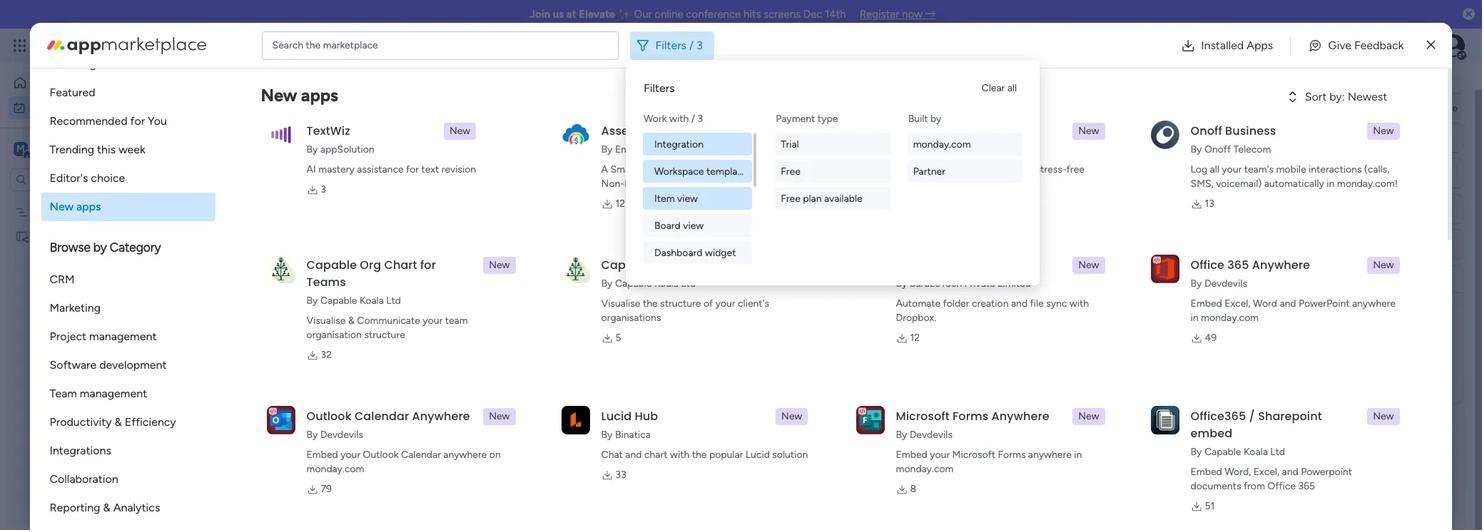 Task type: describe. For each thing, give the bounding box(es) containing it.
0 vertical spatial week
[[119, 143, 145, 156]]

with inside make your gift exchange event stress-free with secret santa
[[896, 178, 916, 190]]

you'd
[[1387, 102, 1411, 114]]

with right chart
[[670, 449, 690, 461]]

ltd inside capable org chart for crm by capable koala ltd
[[681, 278, 696, 290]]

empyra.com,
[[615, 143, 673, 156]]

anywhere for office 365 anywhere
[[1253, 257, 1310, 273]]

by for browse
[[93, 240, 107, 256]]

business
[[1226, 123, 1277, 139]]

your inside the visualise the structure of your client's organisations
[[716, 298, 736, 310]]

0 inside today / 0 items
[[294, 259, 301, 271]]

with up integration
[[669, 113, 689, 125]]

search image
[[328, 120, 339, 131]]

with inside automate folder creation and file sync with dropbox.
[[1070, 298, 1089, 310]]

1 horizontal spatial lucid
[[746, 449, 770, 461]]

workspace selection element
[[14, 140, 119, 159]]

boards
[[1213, 167, 1244, 180]]

onoff business
[[1191, 123, 1277, 139]]

free for free
[[781, 165, 801, 177]]

list box containing my board
[[0, 197, 182, 441]]

your inside log all your team's mobile interactions (calls, sms, voicemail) automatically in monday.com!
[[1222, 163, 1242, 176]]

0 vertical spatial forms
[[953, 408, 989, 425]]

board up first board link
[[866, 177, 892, 190]]

→
[[925, 8, 936, 21]]

/ up organisation
[[307, 306, 313, 324]]

teams
[[307, 274, 346, 290]]

nov
[[1215, 207, 1232, 218]]

0 vertical spatial santa
[[936, 123, 971, 139]]

by for outlook calendar anywhere
[[307, 429, 318, 441]]

embed excel, word and powerpoint anywhere in monday.com
[[1191, 298, 1396, 324]]

your inside embed your outlook calendar anywhere on monday.com
[[341, 449, 361, 461]]

hide
[[376, 119, 397, 131]]

1 vertical spatial priority
[[1244, 306, 1275, 318]]

board inside heading
[[1238, 333, 1264, 345]]

today
[[241, 255, 281, 273]]

0 horizontal spatial new apps
[[50, 200, 101, 213]]

hub
[[635, 408, 658, 425]]

to inside a smarter way to manage physical assets and non-physical assets.
[[671, 163, 680, 176]]

chat and chart with the popular lucid solution
[[601, 449, 808, 461]]

management for project management
[[89, 330, 157, 343]]

free button
[[775, 160, 891, 183]]

app logo image for office365 / sharepoint embed
[[1151, 406, 1180, 434]]

by for capable org chart for teams
[[307, 295, 318, 307]]

and inside embed excel, word and powerpoint anywhere in monday.com
[[1280, 298, 1297, 310]]

0 inside the next week / 0 items
[[319, 362, 326, 374]]

asset management
[[601, 123, 715, 139]]

0 vertical spatial secret
[[896, 123, 933, 139]]

and down binatica
[[625, 449, 642, 461]]

and inside a smarter way to manage physical assets and non-physical assets.
[[792, 163, 808, 176]]

first board inside list box
[[34, 230, 82, 242]]

2 vertical spatial 3
[[321, 183, 326, 196]]

choice
[[91, 171, 125, 185]]

33
[[616, 469, 627, 481]]

work for my
[[48, 101, 69, 113]]

12 for a smarter way to manage physical assets and non-physical assets.
[[616, 198, 625, 210]]

0 inside this week / 0 items
[[317, 310, 323, 323]]

first for first board group
[[1216, 333, 1236, 345]]

new for microsoft
[[1079, 410, 1100, 423]]

clear all
[[982, 82, 1017, 94]]

browse
[[50, 240, 90, 256]]

newest
[[1348, 90, 1388, 103]]

client's
[[738, 298, 769, 310]]

0 horizontal spatial crm
[[50, 273, 75, 286]]

dashboard
[[655, 247, 703, 259]]

at
[[567, 8, 577, 21]]

ai
[[307, 163, 316, 176]]

in inside log all your team's mobile interactions (calls, sms, voicemail) automatically in monday.com!
[[1327, 178, 1335, 190]]

automatically
[[1265, 178, 1325, 190]]

new for secret
[[1079, 125, 1100, 137]]

app logo image for asset management
[[561, 120, 590, 149]]

app logo image for capable org chart for teams
[[267, 255, 295, 283]]

office 365 anywhere
[[1191, 257, 1310, 273]]

main workspace
[[33, 142, 117, 155]]

manage
[[683, 163, 718, 176]]

chart for teams
[[384, 257, 417, 273]]

reporting & analytics
[[50, 501, 160, 515]]

app logo image for secret santa
[[856, 120, 885, 149]]

by for built
[[931, 113, 942, 125]]

in inside embed your microsoft forms anywhere in monday.com
[[1074, 449, 1082, 461]]

0 horizontal spatial apps
[[76, 200, 101, 213]]

sms,
[[1191, 178, 1214, 190]]

shareable board image
[[15, 229, 29, 243]]

week for this
[[270, 306, 303, 324]]

monday.com inside embed your microsoft forms anywhere in monday.com
[[896, 463, 954, 475]]

week for next
[[272, 358, 306, 375]]

people
[[1354, 102, 1384, 114]]

dashboard widget
[[655, 247, 736, 259]]

assets.
[[663, 178, 695, 190]]

& for reporting
[[103, 501, 110, 515]]

sort by: newest button
[[1264, 86, 1414, 108]]

by for secret santa
[[896, 143, 908, 156]]

Search in workspace field
[[30, 171, 119, 188]]

from
[[1244, 480, 1265, 492]]

status for status column
[[1213, 203, 1242, 215]]

1 horizontal spatial physical
[[721, 163, 757, 176]]

select product image
[[13, 39, 27, 53]]

app logo image for microsoft forms anywhere
[[856, 406, 885, 434]]

solution
[[773, 449, 808, 461]]

now
[[902, 8, 923, 21]]

devdevils for outlook
[[320, 429, 363, 441]]

crm inside capable org chart for crm by capable koala ltd
[[734, 257, 760, 273]]

0 vertical spatial 365
[[1228, 257, 1249, 273]]

powerpoint
[[1301, 466, 1353, 478]]

new for asset
[[784, 125, 805, 137]]

forms inside embed your microsoft forms anywhere in monday.com
[[998, 449, 1026, 461]]

5
[[616, 332, 621, 344]]

& for productivity
[[115, 415, 122, 429]]

microsoft forms anywhere
[[896, 408, 1050, 425]]

apps
[[1247, 38, 1274, 52]]

org for crm
[[655, 257, 676, 273]]

ltd for office365 / sharepoint embed
[[1271, 446, 1285, 458]]

smarter
[[611, 163, 646, 176]]

first board heading
[[1216, 331, 1264, 346]]

boards,
[[1259, 102, 1292, 114]]

by devdevils for microsoft
[[896, 429, 953, 441]]

hits
[[744, 8, 761, 21]]

items inside without a date / 0 items
[[359, 465, 384, 477]]

project
[[50, 330, 86, 343]]

team
[[445, 315, 468, 327]]

0 horizontal spatial office
[[1191, 257, 1225, 273]]

the for search
[[306, 39, 321, 51]]

give feedback button
[[1297, 31, 1416, 60]]

microsoft inside embed your microsoft forms anywhere in monday.com
[[953, 449, 996, 461]]

filters / 3
[[656, 38, 703, 52]]

first inside list box
[[34, 230, 53, 242]]

outlook inside embed your outlook calendar anywhere on monday.com
[[363, 449, 399, 461]]

recommended for you
[[50, 114, 167, 128]]

my for my board
[[34, 206, 47, 218]]

by for lucid hub
[[601, 429, 613, 441]]

0 horizontal spatial work
[[252, 83, 310, 115]]

12 for automate folder creation and file sync with dropbox.
[[910, 332, 920, 344]]

like
[[1413, 102, 1428, 114]]

work for monday
[[115, 37, 141, 54]]

0 vertical spatial onoff
[[1191, 123, 1223, 139]]

new for lucid
[[782, 410, 802, 423]]

board view button
[[643, 214, 752, 237]]

structure inside the visualise the structure of your client's organisations
[[660, 298, 701, 310]]

date
[[1208, 177, 1229, 190]]

search the marketplace
[[272, 39, 378, 51]]

team
[[50, 387, 77, 400]]

embed word, excel, and powerpoint documents from office 365
[[1191, 466, 1353, 492]]

365 inside embed word, excel, and powerpoint documents from office 365
[[1299, 480, 1315, 492]]

none search field inside main content
[[211, 114, 345, 137]]

a smarter way to manage physical assets and non-physical assets.
[[601, 163, 808, 190]]

people
[[1213, 132, 1244, 144]]

conference
[[686, 8, 741, 21]]

item
[[316, 182, 336, 194]]

by devdevils for office
[[1191, 278, 1248, 290]]

organisations
[[601, 312, 661, 324]]

installed apps
[[1201, 38, 1274, 52]]

this
[[97, 143, 116, 156]]

& for visualise
[[348, 315, 355, 327]]

m
[[16, 142, 25, 155]]

workspace
[[655, 165, 704, 177]]

dapulse x slim image
[[1427, 37, 1436, 54]]

built by
[[908, 113, 942, 125]]

without a date / 0 items
[[241, 460, 384, 478]]

/ left 32
[[309, 358, 316, 375]]

revision
[[442, 163, 476, 176]]

built
[[908, 113, 928, 125]]

inbox image
[[1263, 39, 1278, 53]]

1 horizontal spatial work
[[644, 113, 667, 125]]

limited
[[998, 278, 1031, 290]]

next
[[241, 358, 269, 375]]

office365 / sharepoint embed
[[1191, 408, 1322, 442]]

by for office365 / sharepoint embed
[[1191, 446, 1202, 458]]

0 horizontal spatial physical
[[625, 178, 661, 190]]

monday.com inside button
[[913, 138, 971, 150]]

board down the board
[[56, 230, 82, 242]]

reporting
[[50, 501, 100, 515]]

0 vertical spatial lucid
[[601, 408, 632, 425]]

filters for filters / 3
[[656, 38, 687, 52]]

gift
[[945, 163, 960, 176]]

by:
[[1330, 90, 1345, 103]]

32
[[321, 349, 332, 361]]

word,
[[1225, 466, 1251, 478]]

column for status column
[[1245, 203, 1280, 215]]

main content containing overdue /
[[189, 34, 1475, 530]]

app logo image for lucid hub
[[561, 406, 590, 434]]

items right done
[[425, 119, 450, 131]]

work with / 3
[[644, 113, 703, 125]]

on
[[490, 449, 501, 461]]

trending
[[50, 143, 94, 156]]

0 vertical spatial management
[[144, 37, 222, 54]]

49
[[1205, 332, 1217, 344]]

chart for crm
[[679, 257, 712, 273]]

the left popular
[[692, 449, 707, 461]]

structure inside visualise & communicate your team organisation structure
[[364, 329, 405, 341]]

0 vertical spatial calendar
[[355, 408, 409, 425]]

new for office
[[1373, 259, 1394, 271]]

by baruzotech private limited
[[896, 278, 1031, 290]]

/ right the later
[[276, 409, 283, 427]]

automate
[[896, 298, 941, 310]]

all for log
[[1210, 163, 1220, 176]]

devdevils for microsoft
[[910, 429, 953, 441]]

ltd for capable org chart for teams
[[386, 295, 401, 307]]

view for board view
[[683, 219, 704, 232]]

trial
[[781, 138, 799, 150]]

office inside embed word, excel, and powerpoint documents from office 365
[[1268, 480, 1296, 492]]

new for capable
[[489, 259, 510, 271]]



Task type: locate. For each thing, give the bounding box(es) containing it.
by for textwiz
[[307, 143, 318, 156]]

work down 'featured'
[[48, 101, 69, 113]]

by devdevils down the 'secret santa'
[[896, 143, 953, 156]]

items inside later / 0 items
[[295, 413, 319, 425]]

the up business
[[1242, 102, 1257, 114]]

item
[[655, 192, 675, 204]]

& left efficiency
[[115, 415, 122, 429]]

2 horizontal spatial first board
[[1216, 333, 1264, 345]]

dashboard widget button
[[643, 241, 752, 264]]

by devdevils for outlook
[[307, 429, 363, 441]]

3 up integration button
[[698, 113, 703, 125]]

koala inside capable org chart for crm by capable koala ltd
[[654, 278, 679, 290]]

1 vertical spatial 3
[[698, 113, 703, 125]]

popular
[[709, 449, 743, 461]]

koala for capable org chart for teams
[[360, 295, 384, 307]]

columns
[[1294, 102, 1332, 114]]

you
[[148, 114, 167, 128]]

to inside main content
[[1431, 102, 1440, 114]]

/ left 1
[[299, 178, 306, 196]]

ltd
[[681, 278, 696, 290], [386, 295, 401, 307], [1271, 446, 1285, 458]]

devdevils for office
[[1205, 278, 1248, 290]]

the right search
[[306, 39, 321, 51]]

embed for office365 / sharepoint embed
[[1191, 466, 1223, 478]]

koala up the visualise the structure of your client's organisations
[[654, 278, 679, 290]]

1 vertical spatial physical
[[625, 178, 661, 190]]

my left the board
[[34, 206, 47, 218]]

first down free plan available
[[815, 208, 835, 220]]

the inside the visualise the structure of your client's organisations
[[643, 298, 658, 310]]

0 inside without a date / 0 items
[[350, 465, 356, 477]]

first board inside first board link
[[815, 208, 863, 220]]

19 nov
[[1204, 207, 1232, 218]]

creation
[[972, 298, 1009, 310]]

2 vertical spatial first board
[[1216, 333, 1264, 345]]

chart inside capable org chart for teams
[[384, 257, 417, 273]]

excel, inside embed word, excel, and powerpoint documents from office 365
[[1254, 466, 1280, 478]]

workspace template
[[655, 165, 747, 177]]

status for status
[[1304, 177, 1333, 190]]

& inside visualise & communicate your team organisation structure
[[348, 315, 355, 327]]

1 horizontal spatial by
[[931, 113, 942, 125]]

0 vertical spatial column
[[1245, 203, 1280, 215]]

show?
[[1362, 306, 1390, 318]]

forms down "microsoft forms anywhere"
[[998, 449, 1026, 461]]

1 horizontal spatial anywhere
[[1028, 449, 1072, 461]]

your up voicemail)
[[1222, 163, 1242, 176]]

your inside embed your microsoft forms anywhere in monday.com
[[930, 449, 950, 461]]

your inside make your gift exchange event stress-free with secret santa
[[922, 163, 942, 176]]

0 inside later / 0 items
[[286, 413, 292, 425]]

crm
[[734, 257, 760, 273], [50, 273, 75, 286]]

/ inside dropdown button
[[689, 38, 694, 52]]

0 horizontal spatial &
[[103, 501, 110, 515]]

work
[[115, 37, 141, 54], [48, 101, 69, 113]]

1 vertical spatial by capable koala ltd
[[1191, 446, 1285, 458]]

productivity & efficiency
[[50, 415, 176, 429]]

calendar
[[355, 408, 409, 425], [401, 449, 441, 461]]

view inside "item view" button
[[677, 192, 698, 204]]

next week / 0 items
[[241, 358, 353, 375]]

all
[[1008, 82, 1017, 94], [1210, 163, 1220, 176]]

app logo image for outlook calendar anywhere
[[267, 406, 295, 434]]

monday.com inside embed your outlook calendar anywhere on monday.com
[[307, 463, 364, 475]]

my for my work
[[214, 83, 247, 115]]

1 vertical spatial first
[[34, 230, 53, 242]]

by inside capable org chart for crm by capable koala ltd
[[601, 278, 613, 290]]

anywhere for microsoft forms anywhere
[[992, 408, 1050, 425]]

work down the plans at the left of page
[[252, 83, 310, 115]]

1 chart from the left
[[384, 257, 417, 273]]

onoff down "choose"
[[1191, 123, 1223, 139]]

by for microsoft forms anywhere
[[896, 429, 908, 441]]

and left file
[[1011, 298, 1028, 310]]

1 vertical spatial status
[[1213, 203, 1242, 215]]

crm up the marketing
[[50, 273, 75, 286]]

a
[[295, 460, 303, 478]]

1 vertical spatial column
[[1248, 273, 1283, 286]]

0 horizontal spatial in
[[1074, 449, 1082, 461]]

1 vertical spatial lucid
[[746, 449, 770, 461]]

0 vertical spatial by
[[931, 113, 942, 125]]

monday.com up 79
[[307, 463, 364, 475]]

all right clear
[[1008, 82, 1017, 94]]

0 vertical spatial status
[[1304, 177, 1333, 190]]

my work
[[214, 83, 310, 115]]

by binatica
[[601, 429, 651, 441]]

1 horizontal spatial by capable koala ltd
[[1191, 446, 1285, 458]]

work up categories
[[115, 37, 141, 54]]

first inside first board link
[[815, 208, 835, 220]]

0 vertical spatial visualise
[[601, 298, 641, 310]]

new apps up filter dashboard by text search field
[[261, 85, 338, 106]]

overdue
[[241, 178, 296, 196]]

app logo image
[[267, 120, 295, 149], [561, 120, 590, 149], [856, 120, 885, 149], [1151, 120, 1180, 149], [267, 255, 295, 283], [561, 255, 590, 283], [1151, 255, 1180, 283], [267, 406, 295, 434], [561, 406, 590, 434], [856, 406, 885, 434], [1151, 406, 1180, 434]]

items up without a date / 0 items
[[295, 413, 319, 425]]

first right 'shareable board' icon at the top left
[[34, 230, 53, 242]]

sync
[[1046, 298, 1067, 310]]

embed right a
[[307, 449, 338, 461]]

free plan available
[[781, 192, 863, 204]]

and inside main content
[[1335, 102, 1351, 114]]

excel, inside embed excel, word and powerpoint anywhere in monday.com
[[1225, 298, 1251, 310]]

your left team
[[423, 315, 443, 327]]

new for office365
[[1373, 410, 1394, 423]]

forms
[[953, 408, 989, 425], [998, 449, 1026, 461]]

1 vertical spatial calendar
[[401, 449, 441, 461]]

your down "microsoft forms anywhere"
[[930, 449, 950, 461]]

1 horizontal spatial 12
[[910, 332, 920, 344]]

2 vertical spatial column
[[1278, 306, 1312, 318]]

0 down 32
[[319, 362, 326, 374]]

excel, up from
[[1254, 466, 1280, 478]]

first inside first board heading
[[1216, 333, 1236, 345]]

0 horizontal spatial forms
[[953, 408, 989, 425]]

embed
[[1191, 298, 1223, 310], [307, 449, 338, 461], [896, 449, 928, 461], [1191, 466, 1223, 478]]

later
[[241, 409, 273, 427]]

1 vertical spatial forms
[[998, 449, 1026, 461]]

2 vertical spatial ltd
[[1271, 446, 1285, 458]]

1 horizontal spatial crm
[[734, 257, 760, 273]]

1 vertical spatial all
[[1210, 163, 1220, 176]]

forms up embed your microsoft forms anywhere in monday.com
[[953, 408, 989, 425]]

and right word
[[1280, 298, 1297, 310]]

1 vertical spatial onoff
[[1205, 143, 1231, 156]]

clear all button
[[976, 77, 1023, 100]]

1 horizontal spatial anywhere
[[992, 408, 1050, 425]]

0 horizontal spatial first board
[[34, 230, 82, 242]]

exchange
[[963, 163, 1006, 176]]

your right date at the bottom left of the page
[[341, 449, 361, 461]]

new for outlook
[[489, 410, 510, 423]]

1 vertical spatial visualise
[[307, 315, 346, 327]]

secret santa
[[896, 123, 971, 139]]

devdevils down "microsoft forms anywhere"
[[910, 429, 953, 441]]

visualise for visualise & communicate your team organisation structure
[[307, 315, 346, 327]]

0
[[294, 259, 301, 271], [317, 310, 323, 323], [319, 362, 326, 374], [286, 413, 292, 425], [350, 465, 356, 477]]

work up by empyra.com, inc.
[[644, 113, 667, 125]]

column down voicemail)
[[1245, 203, 1280, 215]]

/ right office365
[[1249, 408, 1255, 425]]

with down make
[[896, 178, 916, 190]]

onoff down "onoff business"
[[1205, 143, 1231, 156]]

devdevils up date at the bottom left of the page
[[320, 429, 363, 441]]

all categories
[[50, 57, 121, 71]]

capable inside capable org chart for teams
[[307, 257, 357, 273]]

invite members image
[[1295, 39, 1309, 53]]

for for ai mastery assistance for text revision
[[406, 163, 419, 176]]

free down trial
[[781, 165, 801, 177]]

19
[[1204, 207, 1213, 218]]

and inside embed word, excel, and powerpoint documents from office 365
[[1282, 466, 1299, 478]]

first board down the "which"
[[1216, 333, 1264, 345]]

in inside embed excel, word and powerpoint anywhere in monday.com
[[1191, 312, 1199, 324]]

1 vertical spatial koala
[[360, 295, 384, 307]]

first board group
[[1213, 331, 1452, 380]]

by capable koala ltd for office365
[[1191, 446, 1285, 458]]

and
[[1335, 102, 1351, 114], [792, 163, 808, 176], [1011, 298, 1028, 310], [1280, 298, 1297, 310], [625, 449, 642, 461], [1282, 466, 1299, 478]]

priority right the "which"
[[1244, 306, 1275, 318]]

all inside button
[[1008, 82, 1017, 94]]

visualise up organisation
[[307, 315, 346, 327]]

koala up the communicate
[[360, 295, 384, 307]]

0 vertical spatial first
[[815, 208, 835, 220]]

apps image
[[1326, 39, 1340, 53]]

your inside visualise & communicate your team organisation structure
[[423, 315, 443, 327]]

1 horizontal spatial &
[[115, 415, 122, 429]]

for for capable org chart for teams
[[420, 257, 436, 273]]

which
[[1213, 306, 1242, 318]]

monday.com!
[[1337, 178, 1398, 190]]

monday.com inside embed excel, word and powerpoint anywhere in monday.com
[[1201, 312, 1259, 324]]

anywhere for outlook calendar anywhere
[[412, 408, 470, 425]]

1 vertical spatial structure
[[364, 329, 405, 341]]

log all your team's mobile interactions (calls, sms, voicemail) automatically in monday.com!
[[1191, 163, 1398, 190]]

embed inside embed excel, word and powerpoint anywhere in monday.com
[[1191, 298, 1223, 310]]

3 inside dropdown button
[[697, 38, 703, 52]]

board inside button
[[655, 219, 681, 232]]

work inside button
[[48, 101, 69, 113]]

0 horizontal spatial to
[[671, 163, 680, 176]]

1 vertical spatial santa
[[950, 178, 976, 190]]

0 vertical spatial 12
[[616, 198, 625, 210]]

items right date at the bottom left of the page
[[359, 465, 384, 477]]

0 horizontal spatial 365
[[1228, 257, 1249, 273]]

view inside "board view" button
[[683, 219, 704, 232]]

marketplace
[[323, 39, 378, 51]]

assets
[[759, 163, 789, 176]]

1 horizontal spatial work
[[115, 37, 141, 54]]

0 horizontal spatial koala
[[360, 295, 384, 307]]

Filter dashboard by text search field
[[211, 114, 345, 137]]

help image
[[1393, 39, 1407, 53]]

chart inside capable org chart for crm by capable koala ltd
[[679, 257, 712, 273]]

visualise up the organisations
[[601, 298, 641, 310]]

1 horizontal spatial forms
[[998, 449, 1026, 461]]

make
[[896, 163, 920, 176]]

visualise for visualise the structure of your client's organisations
[[601, 298, 641, 310]]

view for item view
[[677, 192, 698, 204]]

santa inside make your gift exchange event stress-free with secret santa
[[950, 178, 976, 190]]

partner button
[[908, 160, 1023, 183]]

to
[[1431, 102, 1440, 114], [671, 163, 680, 176]]

1 org from the left
[[360, 257, 381, 273]]

1 vertical spatial work
[[48, 101, 69, 113]]

baruzotech
[[910, 278, 962, 290]]

14th
[[825, 8, 846, 21]]

koala
[[654, 278, 679, 290], [360, 295, 384, 307], [1244, 446, 1268, 458]]

crm up client's
[[734, 257, 760, 273]]

0 horizontal spatial visualise
[[307, 315, 346, 327]]

1 horizontal spatial apps
[[301, 85, 338, 106]]

structure down the communicate
[[364, 329, 405, 341]]

0 right date at the bottom left of the page
[[350, 465, 356, 477]]

hide done items
[[376, 119, 450, 131]]

lucid up the by binatica
[[601, 408, 632, 425]]

anywhere for outlook calendar anywhere
[[443, 449, 487, 461]]

management for team management
[[80, 387, 147, 400]]

0 horizontal spatial work
[[48, 101, 69, 113]]

and left powerpoint
[[1282, 466, 1299, 478]]

see
[[1443, 102, 1458, 114]]

apps right the board
[[76, 200, 101, 213]]

app logo image for onoff business
[[1151, 120, 1180, 149]]

this week / 0 items
[[241, 306, 350, 324]]

first for first board link
[[815, 208, 835, 220]]

anywhere for microsoft forms anywhere
[[1028, 449, 1072, 461]]

monday
[[64, 37, 112, 54]]

lucid right popular
[[746, 449, 770, 461]]

filters / 3 button
[[630, 31, 714, 60]]

filters up work with / 3
[[644, 81, 675, 95]]

trial button
[[775, 133, 891, 156]]

and right assets
[[792, 163, 808, 176]]

by capable koala ltd for capable
[[307, 295, 401, 307]]

first down the "which"
[[1216, 333, 1236, 345]]

apps up search "image"
[[301, 85, 338, 106]]

1 horizontal spatial visualise
[[601, 298, 641, 310]]

first board for first board group
[[1216, 333, 1264, 345]]

santa down gift
[[950, 178, 976, 190]]

0 horizontal spatial status
[[1213, 203, 1242, 215]]

org up the communicate
[[360, 257, 381, 273]]

secret
[[896, 123, 933, 139], [918, 178, 948, 190]]

by for asset management
[[601, 143, 613, 156]]

by appsolution
[[307, 143, 374, 156]]

board down the "which"
[[1238, 333, 1264, 345]]

org inside capable org chart for teams
[[360, 257, 381, 273]]

1 vertical spatial management
[[89, 330, 157, 343]]

anywhere inside embed your microsoft forms anywhere in monday.com
[[1028, 449, 1072, 461]]

column for priority column
[[1248, 273, 1283, 286]]

my work
[[31, 101, 69, 113]]

for for capable org chart for crm by capable koala ltd
[[715, 257, 731, 273]]

my work button
[[9, 96, 153, 119]]

1 horizontal spatial first board
[[815, 208, 863, 220]]

home
[[33, 76, 60, 89]]

by devdevils up date at the bottom left of the page
[[307, 429, 363, 441]]

embed inside embed word, excel, and powerpoint documents from office 365
[[1191, 466, 1223, 478]]

chart
[[644, 449, 668, 461]]

2 horizontal spatial in
[[1327, 178, 1335, 190]]

all up date
[[1210, 163, 1220, 176]]

visualise the structure of your client's organisations
[[601, 298, 769, 324]]

give feedback
[[1329, 38, 1404, 52]]

workspace image
[[14, 141, 28, 157]]

main content
[[189, 34, 1475, 530]]

app logo image for office 365 anywhere
[[1151, 255, 1180, 283]]

& up organisation
[[348, 315, 355, 327]]

0 vertical spatial view
[[677, 192, 698, 204]]

1
[[309, 182, 313, 194]]

by for onoff business
[[1191, 143, 1202, 156]]

binatica
[[615, 429, 651, 441]]

2 vertical spatial management
[[80, 387, 147, 400]]

free for free plan available
[[781, 192, 801, 204]]

jacob simon image
[[1442, 34, 1465, 57]]

1 vertical spatial ltd
[[386, 295, 401, 307]]

done
[[400, 119, 422, 131]]

software
[[50, 358, 97, 372]]

textwiz
[[307, 123, 350, 139]]

by right the browse
[[93, 240, 107, 256]]

1 vertical spatial filters
[[644, 81, 675, 95]]

option
[[0, 199, 182, 202]]

workspace template button
[[643, 160, 752, 183]]

0 vertical spatial physical
[[721, 163, 757, 176]]

mobile
[[1276, 163, 1307, 176]]

1 horizontal spatial to
[[1431, 102, 1440, 114]]

register
[[860, 8, 900, 21]]

0 vertical spatial filters
[[656, 38, 687, 52]]

collaboration
[[50, 473, 118, 486]]

None search field
[[211, 114, 345, 137]]

2 horizontal spatial first
[[1216, 333, 1236, 345]]

embed inside embed your outlook calendar anywhere on monday.com
[[307, 449, 338, 461]]

1 vertical spatial apps
[[76, 200, 101, 213]]

org for teams
[[360, 257, 381, 273]]

/ down join us at elevate ✨ our online conference hits screens dec 14th
[[689, 38, 694, 52]]

the for visualise
[[643, 298, 658, 310]]

embed your microsoft forms anywhere in monday.com
[[896, 449, 1082, 475]]

my for my work
[[31, 101, 45, 113]]

my inside button
[[31, 101, 45, 113]]

& left analytics
[[103, 501, 110, 515]]

v2 info image
[[1442, 305, 1452, 320]]

1 horizontal spatial new apps
[[261, 85, 338, 106]]

search everything image
[[1361, 39, 1375, 53]]

first board down my board
[[34, 230, 82, 242]]

0 horizontal spatial lucid
[[601, 408, 632, 425]]

/ right "today"
[[284, 255, 291, 273]]

2 chart from the left
[[679, 257, 712, 273]]

0 vertical spatial priority
[[1213, 273, 1245, 286]]

my inside list box
[[34, 206, 47, 218]]

the up the organisations
[[643, 298, 658, 310]]

1 horizontal spatial in
[[1191, 312, 1199, 324]]

first board inside first board group
[[1216, 333, 1264, 345]]

your left gift
[[922, 163, 942, 176]]

app logo image for textwiz
[[267, 120, 295, 149]]

0 right the later
[[286, 413, 292, 425]]

all inside log all your team's mobile interactions (calls, sms, voicemail) automatically in monday.com!
[[1210, 163, 1220, 176]]

my board
[[34, 206, 76, 218]]

apps marketplace image
[[47, 37, 206, 54]]

column left should
[[1278, 306, 1312, 318]]

anywhere inside embed your outlook calendar anywhere on monday.com
[[443, 449, 487, 461]]

word
[[1253, 298, 1278, 310]]

notifications image
[[1232, 39, 1246, 53]]

status down 'interactions'
[[1304, 177, 1333, 190]]

by devdevils up the "which"
[[1191, 278, 1248, 290]]

calendar inside embed your outlook calendar anywhere on monday.com
[[401, 449, 441, 461]]

2 vertical spatial week
[[272, 358, 306, 375]]

1 vertical spatial free
[[781, 192, 801, 204]]

0 horizontal spatial outlook
[[307, 408, 352, 425]]

koala up word, at the right
[[1244, 446, 1268, 458]]

embed for microsoft forms anywhere
[[896, 449, 928, 461]]

anywhere inside embed excel, word and powerpoint anywhere in monday.com
[[1353, 298, 1396, 310]]

this
[[241, 306, 266, 324]]

folder
[[943, 298, 970, 310]]

category
[[110, 240, 161, 256]]

by capable koala ltd down capable org chart for teams
[[307, 295, 401, 307]]

secret down partner
[[918, 178, 948, 190]]

0 vertical spatial to
[[1431, 102, 1440, 114]]

1 vertical spatial week
[[270, 306, 303, 324]]

items up teams
[[303, 259, 328, 271]]

clear
[[982, 82, 1005, 94]]

0 vertical spatial microsoft
[[896, 408, 950, 425]]

1 free from the top
[[781, 165, 801, 177]]

filters for filters
[[644, 81, 675, 95]]

0 vertical spatial all
[[1008, 82, 1017, 94]]

0 horizontal spatial microsoft
[[896, 408, 950, 425]]

1 horizontal spatial org
[[655, 257, 676, 273]]

1 vertical spatial new apps
[[50, 200, 101, 213]]

embed inside embed your microsoft forms anywhere in monday.com
[[896, 449, 928, 461]]

2 org from the left
[[655, 257, 676, 273]]

anywhere up word
[[1253, 257, 1310, 273]]

visualise inside visualise & communicate your team organisation structure
[[307, 315, 346, 327]]

items up organisation
[[325, 310, 350, 323]]

365 up the "which"
[[1228, 257, 1249, 273]]

visualise inside the visualise the structure of your client's organisations
[[601, 298, 641, 310]]

join us at elevate ✨ our online conference hits screens dec 14th
[[529, 8, 846, 21]]

0 horizontal spatial by
[[93, 240, 107, 256]]

0 vertical spatial ltd
[[681, 278, 696, 290]]

1 vertical spatial to
[[671, 163, 680, 176]]

secret up make
[[896, 123, 933, 139]]

devdevils for secret
[[910, 143, 953, 156]]

items down 32
[[328, 362, 353, 374]]

board down available
[[837, 208, 863, 220]]

0 right "today"
[[294, 259, 301, 271]]

0 vertical spatial outlook
[[307, 408, 352, 425]]

without
[[241, 460, 291, 478]]

embed for outlook calendar anywhere
[[307, 449, 338, 461]]

1 vertical spatial by
[[93, 240, 107, 256]]

register now →
[[860, 8, 936, 21]]

org inside capable org chart for crm by capable koala ltd
[[655, 257, 676, 273]]

items inside today / 0 items
[[303, 259, 328, 271]]

private
[[965, 278, 995, 290]]

/ inside office365 / sharepoint embed
[[1249, 408, 1255, 425]]

the for choose
[[1242, 102, 1257, 114]]

devdevils up the "which"
[[1205, 278, 1248, 290]]

type
[[818, 113, 838, 125]]

customize button
[[455, 114, 532, 137]]

1 horizontal spatial microsoft
[[953, 449, 996, 461]]

org down board view
[[655, 257, 676, 273]]

2 vertical spatial koala
[[1244, 446, 1268, 458]]

new for onoff
[[1373, 125, 1394, 137]]

monday.com up first board heading
[[1201, 312, 1259, 324]]

telecom
[[1234, 143, 1271, 156]]

first board for first board link
[[815, 208, 863, 220]]

0 horizontal spatial anywhere
[[443, 449, 487, 461]]

filters inside dropdown button
[[656, 38, 687, 52]]

the inside main content
[[1242, 102, 1257, 114]]

work
[[252, 83, 310, 115], [644, 113, 667, 125]]

calendar up embed your outlook calendar anywhere on monday.com
[[355, 408, 409, 425]]

secret inside make your gift exchange event stress-free with secret santa
[[918, 178, 948, 190]]

koala for office365 / sharepoint embed
[[1244, 446, 1268, 458]]

embed up documents
[[1191, 466, 1223, 478]]

all for clear
[[1008, 82, 1017, 94]]

office365
[[1191, 408, 1246, 425]]

for inside capable org chart for crm by capable koala ltd
[[715, 257, 731, 273]]

0 horizontal spatial ltd
[[386, 295, 401, 307]]

embed up 49
[[1191, 298, 1223, 310]]

and inside automate folder creation and file sync with dropbox.
[[1011, 298, 1028, 310]]

by for office 365 anywhere
[[1191, 278, 1202, 290]]

outlook up date at the bottom left of the page
[[307, 408, 352, 425]]

12 down dropbox.
[[910, 332, 920, 344]]

for
[[130, 114, 145, 128], [406, 163, 419, 176], [420, 257, 436, 273], [715, 257, 731, 273]]

0 horizontal spatial by capable koala ltd
[[307, 295, 401, 307]]

list box
[[0, 197, 182, 441]]

items inside the next week / 0 items
[[328, 362, 353, 374]]

0 vertical spatial excel,
[[1225, 298, 1251, 310]]

0 vertical spatial free
[[781, 165, 801, 177]]

feedback
[[1355, 38, 1404, 52]]

dropbox.
[[896, 312, 937, 324]]

embed for office 365 anywhere
[[1191, 298, 1223, 310]]

item view
[[655, 192, 698, 204]]

0 vertical spatial 3
[[697, 38, 703, 52]]

column
[[1245, 203, 1280, 215], [1248, 273, 1283, 286], [1278, 306, 1312, 318]]

items inside this week / 0 items
[[325, 310, 350, 323]]

by devdevils for secret
[[896, 143, 953, 156]]

1 horizontal spatial ltd
[[681, 278, 696, 290]]

1 vertical spatial view
[[683, 219, 704, 232]]

2 free from the top
[[781, 192, 801, 204]]

and left people
[[1335, 102, 1351, 114]]

structure left of
[[660, 298, 701, 310]]

/ right date at the bottom left of the page
[[340, 460, 347, 478]]

12 down non-
[[616, 198, 625, 210]]

mastery
[[319, 163, 355, 176]]

/ up integration button
[[691, 113, 695, 125]]

0 vertical spatial by capable koala ltd
[[307, 295, 401, 307]]

for inside capable org chart for teams
[[420, 257, 436, 273]]



Task type: vqa. For each thing, say whether or not it's contained in the screenshot.
left the First
yes



